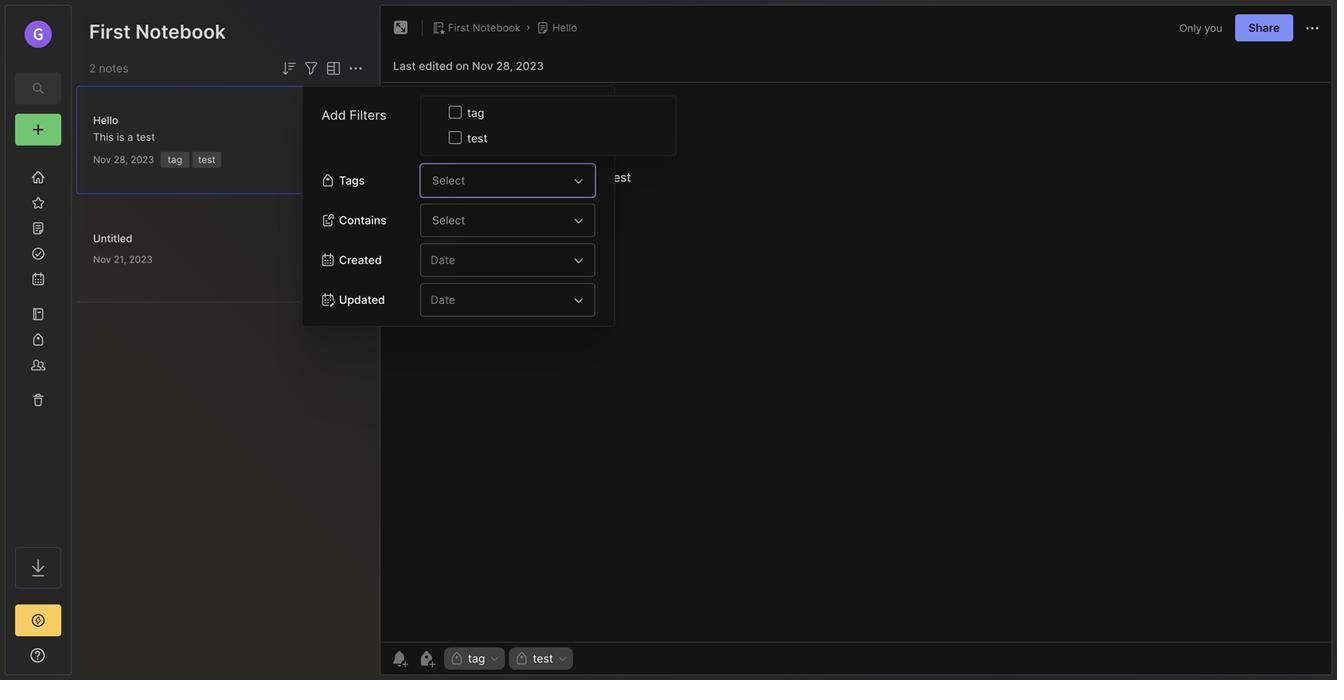 Task type: vqa. For each thing, say whether or not it's contained in the screenshot.
the Nov for Nov 21, 2023
yes



Task type: locate. For each thing, give the bounding box(es) containing it.
Sort options field
[[279, 59, 298, 78]]

nov
[[472, 59, 493, 73], [93, 154, 111, 166], [93, 254, 111, 265]]

tags
[[339, 174, 365, 187]]

0 vertical spatial date
[[431, 253, 455, 267]]

2023
[[516, 59, 544, 73], [131, 154, 154, 166], [129, 254, 153, 265]]

 input text field
[[431, 171, 569, 190], [431, 211, 569, 230]]

1 vertical spatial  input text field
[[431, 211, 569, 230]]

2023 for nov 28, 2023
[[131, 154, 154, 166]]

1 horizontal spatial first
[[448, 21, 470, 34]]

nov right on
[[472, 59, 493, 73]]

2023 for nov 21, 2023
[[129, 254, 153, 265]]

tag right add tag icon
[[468, 652, 485, 666]]

1 date from the top
[[431, 253, 455, 267]]

hello inside the hello this is a test
[[93, 114, 118, 127]]

Account field
[[6, 18, 71, 50]]

28,
[[496, 59, 513, 73], [114, 154, 128, 166]]

Select421 checkbox
[[449, 131, 462, 144]]

0 vertical spatial  input text field
[[431, 171, 569, 190]]

nov 21, 2023
[[93, 254, 153, 265]]

1 vertical spatial nov
[[93, 154, 111, 166]]

0 horizontal spatial hello
[[93, 114, 118, 127]]

28, right on
[[496, 59, 513, 73]]

edited
[[419, 59, 453, 73]]

hello this is a test
[[93, 114, 155, 143]]

0 vertical spatial 2023
[[516, 59, 544, 73]]

first up 2 notes
[[89, 20, 131, 43]]

1 horizontal spatial notebook
[[473, 21, 521, 34]]

1 horizontal spatial first notebook
[[448, 21, 521, 34]]

tag right the select420 checkbox
[[467, 106, 484, 120]]

WHAT'S NEW field
[[6, 643, 71, 669]]

2023 down a on the top left of page
[[131, 154, 154, 166]]

share button
[[1235, 14, 1293, 41]]

add tag image
[[417, 649, 436, 669]]

only
[[1179, 22, 1202, 34]]

28, down "is"
[[114, 154, 128, 166]]

click to expand image
[[70, 651, 82, 670]]

add filters image
[[302, 59, 321, 78]]

updated
[[339, 293, 385, 307]]

test
[[136, 131, 155, 143], [467, 132, 488, 145], [198, 154, 215, 166], [533, 652, 553, 666]]

tag inside button
[[468, 652, 485, 666]]

test button
[[509, 648, 573, 670]]

Select420 checkbox
[[449, 106, 462, 119]]

0 vertical spatial more actions field
[[1303, 18, 1322, 38]]

first notebook up last edited on nov 28, 2023
[[448, 21, 521, 34]]

only you
[[1179, 22, 1222, 34]]

 input text field down tags field
[[431, 211, 569, 230]]

1 vertical spatial date
[[431, 293, 455, 307]]

nov down this
[[93, 154, 111, 166]]

first notebook
[[89, 20, 226, 43], [448, 21, 521, 34]]

row group
[[421, 97, 676, 155]]

more actions field right share button
[[1303, 18, 1322, 38]]

Add filters field
[[302, 59, 321, 78]]

created
[[339, 253, 382, 267]]

0 horizontal spatial more actions field
[[346, 59, 365, 78]]

2  input text field from the top
[[431, 211, 569, 230]]

hello
[[552, 21, 577, 34], [93, 114, 118, 127]]

 input text field up contains "field"
[[431, 171, 569, 190]]

0 vertical spatial hello
[[552, 21, 577, 34]]

0 horizontal spatial 28,
[[114, 154, 128, 166]]

2023 down hello button
[[516, 59, 544, 73]]

tag Tag actions field
[[485, 653, 500, 665]]

add a reminder image
[[390, 649, 409, 669]]

1 vertical spatial 2023
[[131, 154, 154, 166]]

0 vertical spatial nov
[[472, 59, 493, 73]]

Contains field
[[420, 204, 595, 237]]

first
[[89, 20, 131, 43], [448, 21, 470, 34]]

1 vertical spatial hello
[[93, 114, 118, 127]]

more actions field right the view options field
[[346, 59, 365, 78]]

nov left 21,
[[93, 254, 111, 265]]

 input text field inside contains "field"
[[431, 211, 569, 230]]

row group containing tag
[[421, 97, 676, 155]]

0 horizontal spatial first notebook
[[89, 20, 226, 43]]

first up on
[[448, 21, 470, 34]]

contains
[[339, 214, 386, 227]]

date
[[431, 253, 455, 267], [431, 293, 455, 307]]

first inside button
[[448, 21, 470, 34]]

tree
[[6, 155, 71, 533]]

is
[[117, 131, 125, 143]]

note window element
[[380, 5, 1332, 680]]

expand note image
[[392, 18, 411, 37]]

date for created
[[431, 253, 455, 267]]

1 horizontal spatial hello
[[552, 21, 577, 34]]

1 horizontal spatial 28,
[[496, 59, 513, 73]]

2 date from the top
[[431, 293, 455, 307]]

first notebook up notes
[[89, 20, 226, 43]]

nov for nov 21, 2023
[[93, 254, 111, 265]]

hello inside button
[[552, 21, 577, 34]]

More actions field
[[1303, 18, 1322, 38], [346, 59, 365, 78]]

21,
[[114, 254, 126, 265]]

 input text field inside tags field
[[431, 171, 569, 190]]

2 vertical spatial 2023
[[129, 254, 153, 265]]

last edited on nov 28, 2023
[[393, 59, 544, 73]]

1  input text field from the top
[[431, 171, 569, 190]]

tag
[[467, 106, 484, 120], [168, 154, 182, 166], [468, 652, 485, 666]]

0 vertical spatial 28,
[[496, 59, 513, 73]]

notebook
[[135, 20, 226, 43], [473, 21, 521, 34]]

2023 inside 'note window' element
[[516, 59, 544, 73]]

 input text field for tags
[[431, 171, 569, 190]]

2 vertical spatial nov
[[93, 254, 111, 265]]

notes
[[99, 62, 128, 75]]

2 vertical spatial tag
[[468, 652, 485, 666]]

tag right nov 28, 2023
[[168, 154, 182, 166]]

2
[[89, 62, 96, 75]]

1 horizontal spatial more actions field
[[1303, 18, 1322, 38]]

2023 right 21,
[[129, 254, 153, 265]]

hello for hello
[[552, 21, 577, 34]]



Task type: describe. For each thing, give the bounding box(es) containing it.
edit search image
[[29, 79, 48, 98]]

untitled
[[93, 232, 132, 245]]

tag button
[[444, 648, 505, 670]]

2 notes
[[89, 62, 128, 75]]

Note Editor text field
[[380, 82, 1331, 642]]

account image
[[25, 21, 52, 48]]

Tags field
[[420, 164, 595, 197]]

28, inside 'note window' element
[[496, 59, 513, 73]]

hello for hello this is a test
[[93, 114, 118, 127]]

0 horizontal spatial first
[[89, 20, 131, 43]]

test Tag actions field
[[553, 653, 568, 665]]

add filters
[[322, 107, 386, 123]]

a
[[127, 131, 133, 143]]

0 horizontal spatial notebook
[[135, 20, 226, 43]]

1 vertical spatial more actions field
[[346, 59, 365, 78]]

1 vertical spatial 28,
[[114, 154, 128, 166]]

on
[[456, 59, 469, 73]]

tree inside main element
[[6, 155, 71, 533]]

nov 28, 2023
[[93, 154, 154, 166]]

test inside "button"
[[533, 652, 553, 666]]

first notebook button
[[429, 17, 524, 39]]

you
[[1204, 22, 1222, 34]]

last
[[393, 59, 416, 73]]

upgrade image
[[29, 611, 48, 630]]

main element
[[0, 0, 76, 680]]

0 vertical spatial tag
[[467, 106, 484, 120]]

nov for nov 28, 2023
[[93, 154, 111, 166]]

 Date picker field
[[420, 244, 606, 277]]

 Date picker field
[[420, 283, 606, 317]]

more actions image
[[346, 59, 365, 78]]

nov inside 'note window' element
[[472, 59, 493, 73]]

hello button
[[533, 17, 580, 39]]

more actions image
[[1303, 19, 1322, 38]]

home image
[[30, 170, 46, 185]]

date for updated
[[431, 293, 455, 307]]

test inside the hello this is a test
[[136, 131, 155, 143]]

first notebook inside button
[[448, 21, 521, 34]]

View options field
[[321, 59, 343, 78]]

notebook inside button
[[473, 21, 521, 34]]

filters
[[350, 107, 386, 123]]

 input text field for contains
[[431, 211, 569, 230]]

1 vertical spatial tag
[[168, 154, 182, 166]]

this
[[93, 131, 114, 143]]

share
[[1248, 21, 1280, 35]]

add
[[322, 107, 346, 123]]



